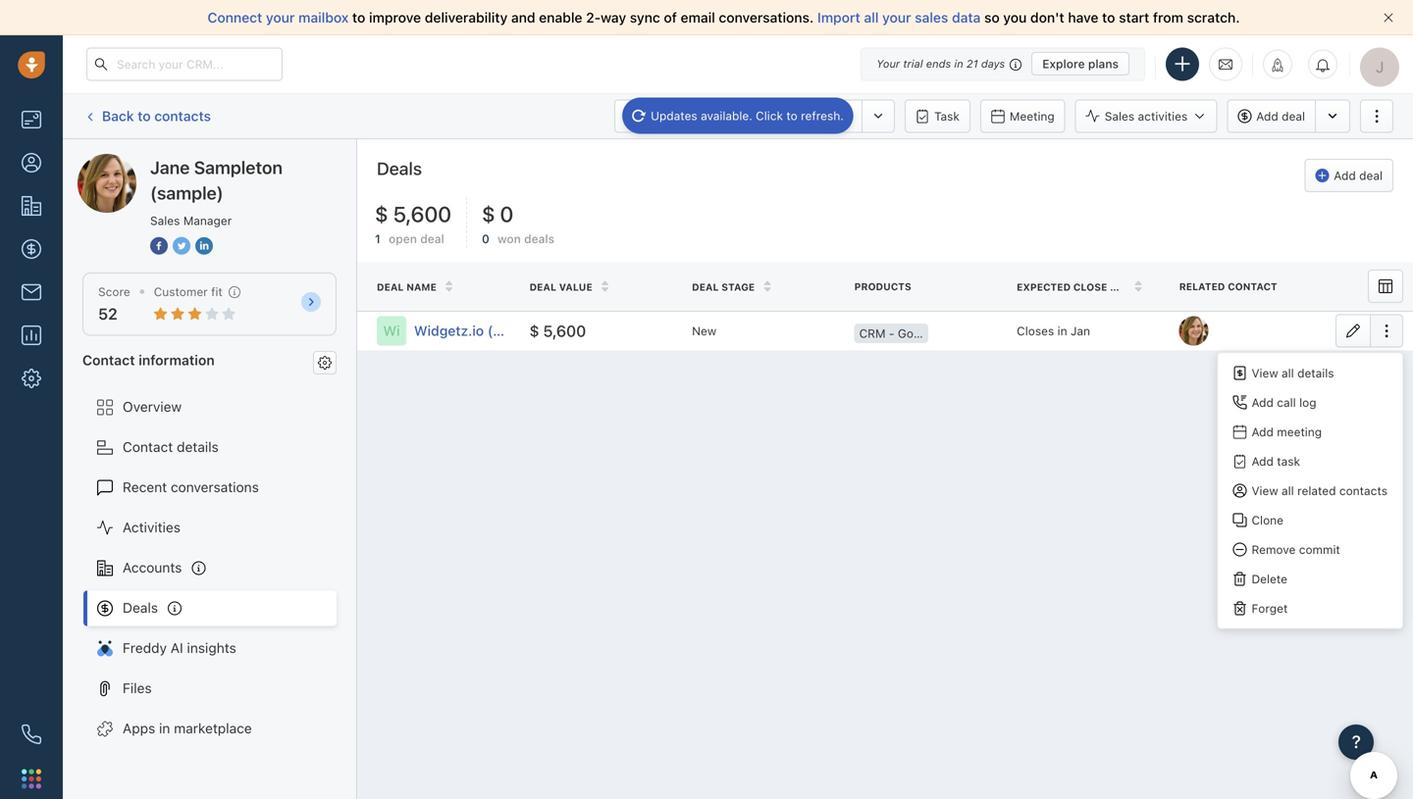 Task type: describe. For each thing, give the bounding box(es) containing it.
to right click
[[786, 109, 798, 123]]

$ for $ 5,600
[[375, 201, 388, 227]]

call
[[723, 109, 744, 123]]

apps
[[123, 721, 155, 737]]

forget
[[1252, 602, 1288, 616]]

contact for contact information
[[82, 352, 135, 368]]

to right back in the left of the page
[[138, 108, 151, 124]]

0 vertical spatial (sample)
[[222, 154, 278, 170]]

close image
[[1384, 13, 1394, 23]]

files
[[123, 681, 152, 697]]

view all details
[[1252, 367, 1334, 380]]

delete
[[1252, 573, 1288, 586]]

recent conversations
[[123, 479, 259, 496]]

task button
[[905, 100, 971, 133]]

connect your mailbox to improve deliverability and enable 2-way sync of email conversations. import all your sales data so you don't have to start from scratch.
[[207, 9, 1240, 26]]

details inside view all details link
[[1298, 367, 1334, 380]]

jane sampleton (sample) up manager
[[150, 157, 283, 204]]

deal value
[[530, 282, 593, 293]]

call
[[1277, 396, 1296, 410]]

import all your sales data link
[[817, 9, 984, 26]]

$ 0 0 won deals
[[482, 201, 555, 246]]

commit
[[1299, 543, 1340, 557]]

customer fit
[[154, 285, 223, 299]]

so
[[984, 9, 1000, 26]]

updates available. click to refresh. link
[[622, 98, 854, 134]]

add meeting
[[1252, 425, 1322, 439]]

contact information
[[82, 352, 215, 368]]

view all details link
[[1218, 359, 1402, 388]]

deal for deal name
[[377, 282, 404, 293]]

phone image
[[22, 725, 41, 745]]

deal name
[[377, 282, 437, 293]]

0 horizontal spatial deals
[[123, 600, 158, 616]]

updates available. click to refresh.
[[651, 109, 844, 123]]

connect
[[207, 9, 262, 26]]

(sample) inside jane sampleton (sample)
[[150, 183, 223, 204]]

jane sampleton (sample) up sales manager
[[117, 154, 278, 170]]

call button
[[694, 100, 754, 133]]

2 vertical spatial (sample)
[[488, 323, 545, 339]]

expected close date
[[1017, 282, 1137, 293]]

value
[[559, 282, 593, 293]]

manager
[[183, 214, 232, 228]]

name
[[406, 282, 437, 293]]

deliverability
[[425, 9, 508, 26]]

date
[[1110, 282, 1137, 293]]

conversations.
[[719, 9, 814, 26]]

close
[[1073, 282, 1107, 293]]

email image
[[1219, 56, 1233, 72]]

sales activities
[[1105, 109, 1188, 123]]

meeting button
[[980, 100, 1066, 133]]

0 vertical spatial deal
[[1282, 109, 1305, 123]]

sampleton inside jane sampleton (sample)
[[194, 157, 283, 178]]

1 vertical spatial add deal
[[1334, 169, 1383, 183]]

0 vertical spatial all
[[864, 9, 879, 26]]

explore
[[1042, 57, 1085, 71]]

view for view all related contacts
[[1252, 484, 1278, 498]]

email
[[681, 9, 715, 26]]

deals
[[524, 232, 555, 246]]

to right mailbox at the top of the page
[[352, 9, 365, 26]]

0 vertical spatial add deal
[[1256, 109, 1305, 123]]

new
[[692, 324, 717, 338]]

insights
[[187, 640, 236, 657]]

$ for $ 0
[[482, 201, 495, 227]]

enable
[[539, 9, 582, 26]]

widgetz.io (sample)
[[414, 323, 545, 339]]

1 horizontal spatial contacts
[[1339, 484, 1388, 498]]

wi
[[383, 323, 400, 339]]

5,600 for $ 5,600 1 open deal
[[393, 201, 451, 227]]

trial
[[903, 57, 923, 70]]

customer
[[154, 285, 208, 299]]

marketplace
[[174, 721, 252, 737]]

2 horizontal spatial $
[[530, 322, 539, 340]]

sales for sales activities
[[1105, 109, 1135, 123]]

back
[[102, 108, 134, 124]]

linkedin circled image
[[195, 236, 213, 257]]

add task
[[1252, 455, 1300, 469]]

0 vertical spatial 0
[[500, 201, 514, 227]]

twitter circled image
[[173, 236, 190, 257]]

from
[[1153, 9, 1184, 26]]

expected
[[1017, 282, 1071, 293]]

recent
[[123, 479, 167, 496]]

won
[[498, 232, 521, 246]]

task
[[1277, 455, 1300, 469]]

import
[[817, 9, 860, 26]]

add call log
[[1252, 396, 1317, 410]]

related
[[1298, 484, 1336, 498]]

related
[[1179, 281, 1225, 292]]

your trial ends in 21 days
[[877, 57, 1005, 70]]

apps in marketplace
[[123, 721, 252, 737]]

click
[[756, 109, 783, 123]]

information
[[139, 352, 215, 368]]

sales
[[915, 9, 948, 26]]

fit
[[211, 285, 223, 299]]

sales manager
[[150, 214, 232, 228]]

way
[[601, 9, 626, 26]]

mailbox
[[298, 9, 349, 26]]

sync
[[630, 9, 660, 26]]

jane inside jane sampleton (sample)
[[150, 157, 190, 178]]

freshworks switcher image
[[22, 770, 41, 789]]

remove
[[1252, 543, 1296, 557]]



Task type: vqa. For each thing, say whether or not it's contained in the screenshot.
Deal to the left
yes



Task type: locate. For each thing, give the bounding box(es) containing it.
sampleton down 'back to contacts'
[[151, 154, 218, 170]]

add deal
[[1256, 109, 1305, 123], [1334, 169, 1383, 183]]

0 horizontal spatial sales
[[150, 214, 180, 228]]

jane
[[117, 154, 147, 170], [150, 157, 190, 178]]

view for view all details
[[1252, 367, 1278, 380]]

$ 5,600
[[530, 322, 586, 340]]

open
[[389, 232, 417, 246]]

back to contacts link
[[82, 101, 212, 132]]

1 vertical spatial add deal button
[[1305, 159, 1394, 192]]

updates
[[651, 109, 698, 123]]

log
[[1299, 396, 1317, 410]]

jane down 'back to contacts'
[[150, 157, 190, 178]]

conversations
[[171, 479, 259, 496]]

refresh.
[[801, 109, 844, 123]]

contact for contact details
[[123, 439, 173, 455]]

1 deal from the left
[[377, 282, 404, 293]]

0 vertical spatial contact
[[82, 352, 135, 368]]

in for closes in jan
[[1058, 324, 1067, 338]]

your left mailbox at the top of the page
[[266, 9, 295, 26]]

all up the call
[[1282, 367, 1294, 380]]

deals
[[377, 158, 422, 179], [123, 600, 158, 616]]

deal left value
[[530, 282, 556, 293]]

1 horizontal spatial jane
[[150, 157, 190, 178]]

1 vertical spatial all
[[1282, 367, 1294, 380]]

add deal button
[[1227, 100, 1315, 133], [1305, 159, 1394, 192]]

0 left won
[[482, 232, 489, 246]]

0 horizontal spatial $
[[375, 201, 388, 227]]

jane sampleton (sample)
[[117, 154, 278, 170], [150, 157, 283, 204]]

accounts
[[123, 560, 182, 576]]

freddy
[[123, 640, 167, 657]]

$ inside $ 0 0 won deals
[[482, 201, 495, 227]]

score
[[98, 285, 130, 299]]

activities
[[123, 520, 181, 536]]

1 horizontal spatial $
[[482, 201, 495, 227]]

remove commit
[[1252, 543, 1340, 557]]

view all related contacts
[[1252, 484, 1388, 498]]

deal left name
[[377, 282, 404, 293]]

(sample) up sales manager
[[150, 183, 223, 204]]

21
[[967, 57, 978, 70]]

0 vertical spatial add deal button
[[1227, 100, 1315, 133]]

sales for sales manager
[[150, 214, 180, 228]]

contacts down search your crm... text box
[[154, 108, 211, 124]]

contact up recent
[[123, 439, 173, 455]]

contact details
[[123, 439, 219, 455]]

0 vertical spatial 5,600
[[393, 201, 451, 227]]

sms
[[827, 109, 852, 123]]

details up recent conversations
[[177, 439, 219, 455]]

2 vertical spatial deal
[[420, 232, 444, 246]]

view up add call log
[[1252, 367, 1278, 380]]

details
[[1298, 367, 1334, 380], [177, 439, 219, 455]]

improve
[[369, 9, 421, 26]]

ends
[[926, 57, 951, 70]]

0 vertical spatial view
[[1252, 367, 1278, 380]]

1 horizontal spatial 5,600
[[543, 322, 586, 340]]

plans
[[1088, 57, 1119, 71]]

2 deal from the left
[[530, 282, 556, 293]]

explore plans
[[1042, 57, 1119, 71]]

to left start
[[1102, 9, 1115, 26]]

email button
[[614, 100, 684, 133]]

0 horizontal spatial deal
[[377, 282, 404, 293]]

1 vertical spatial view
[[1252, 484, 1278, 498]]

your
[[266, 9, 295, 26], [882, 9, 911, 26]]

1
[[375, 232, 381, 246]]

related contact
[[1179, 281, 1277, 292]]

stage
[[722, 282, 755, 293]]

5,600 up open
[[393, 201, 451, 227]]

your
[[877, 57, 900, 70]]

in for apps in marketplace
[[159, 721, 170, 737]]

don't
[[1030, 9, 1064, 26]]

contacts
[[154, 108, 211, 124], [1339, 484, 1388, 498]]

0 vertical spatial deals
[[377, 158, 422, 179]]

2-
[[586, 9, 601, 26]]

facebook circled image
[[150, 236, 168, 257]]

1 your from the left
[[266, 9, 295, 26]]

1 vertical spatial contact
[[123, 439, 173, 455]]

days
[[981, 57, 1005, 70]]

data
[[952, 9, 981, 26]]

0 up won
[[500, 201, 514, 227]]

sampleton up manager
[[194, 157, 283, 178]]

0 horizontal spatial your
[[266, 9, 295, 26]]

available.
[[701, 109, 753, 123]]

jan
[[1071, 324, 1090, 338]]

in left jan
[[1058, 324, 1067, 338]]

1 vertical spatial details
[[177, 439, 219, 455]]

2 your from the left
[[882, 9, 911, 26]]

2 horizontal spatial deal
[[692, 282, 719, 293]]

1 vertical spatial sales
[[150, 214, 180, 228]]

jane down back in the left of the page
[[117, 154, 147, 170]]

0 horizontal spatial details
[[177, 439, 219, 455]]

call link
[[694, 100, 754, 133]]

phone element
[[12, 715, 51, 755]]

1 horizontal spatial in
[[954, 57, 963, 70]]

$ 5,600 1 open deal
[[375, 201, 451, 246]]

1 vertical spatial in
[[1058, 324, 1067, 338]]

overview
[[123, 399, 182, 415]]

in left 21
[[954, 57, 963, 70]]

sales up the facebook circled icon
[[150, 214, 180, 228]]

$ down deal value
[[530, 322, 539, 340]]

deal
[[1282, 109, 1305, 123], [1359, 169, 1383, 183], [420, 232, 444, 246]]

deal inside $ 5,600 1 open deal
[[420, 232, 444, 246]]

0 horizontal spatial 0
[[482, 232, 489, 246]]

1 horizontal spatial 0
[[500, 201, 514, 227]]

in
[[954, 57, 963, 70], [1058, 324, 1067, 338], [159, 721, 170, 737]]

task
[[934, 109, 960, 123]]

$ up 1
[[375, 201, 388, 227]]

1 vertical spatial deals
[[123, 600, 158, 616]]

view up clone
[[1252, 484, 1278, 498]]

Search your CRM... text field
[[86, 48, 283, 81]]

sales
[[1105, 109, 1135, 123], [150, 214, 180, 228]]

1 horizontal spatial deal
[[530, 282, 556, 293]]

0 horizontal spatial in
[[159, 721, 170, 737]]

1 vertical spatial deal
[[1359, 169, 1383, 183]]

contact
[[1228, 281, 1277, 292]]

52 button
[[98, 305, 118, 324]]

5,600 for $ 5,600
[[543, 322, 586, 340]]

1 horizontal spatial deals
[[377, 158, 422, 179]]

deals up $ 5,600 1 open deal
[[377, 158, 422, 179]]

(sample) up manager
[[222, 154, 278, 170]]

3 deal from the left
[[692, 282, 719, 293]]

of
[[664, 9, 677, 26]]

0 vertical spatial sales
[[1105, 109, 1135, 123]]

5,600 inside $ 5,600 1 open deal
[[393, 201, 451, 227]]

all left 'related'
[[1282, 484, 1294, 498]]

(sample) down deal value
[[488, 323, 545, 339]]

0 horizontal spatial add deal
[[1256, 109, 1305, 123]]

deal for deal value
[[530, 282, 556, 293]]

1 view from the top
[[1252, 367, 1278, 380]]

in right the apps
[[159, 721, 170, 737]]

1 vertical spatial 0
[[482, 232, 489, 246]]

2 vertical spatial all
[[1282, 484, 1294, 498]]

$ inside $ 5,600 1 open deal
[[375, 201, 388, 227]]

all for view all details
[[1282, 367, 1294, 380]]

deal left stage
[[692, 282, 719, 293]]

activities
[[1138, 109, 1188, 123]]

add
[[1256, 109, 1279, 123], [1334, 169, 1356, 183], [1252, 396, 1274, 410], [1252, 425, 1274, 439], [1252, 455, 1274, 469]]

scratch.
[[1187, 9, 1240, 26]]

1 vertical spatial contacts
[[1339, 484, 1388, 498]]

0 horizontal spatial deal
[[420, 232, 444, 246]]

closes
[[1017, 324, 1054, 338]]

all right import
[[864, 9, 879, 26]]

1 horizontal spatial your
[[882, 9, 911, 26]]

view
[[1252, 367, 1278, 380], [1252, 484, 1278, 498]]

your left sales in the top right of the page
[[882, 9, 911, 26]]

closes in jan
[[1017, 324, 1090, 338]]

2 vertical spatial in
[[159, 721, 170, 737]]

have
[[1068, 9, 1099, 26]]

0
[[500, 201, 514, 227], [482, 232, 489, 246]]

contacts right 'related'
[[1339, 484, 1388, 498]]

1 vertical spatial 5,600
[[543, 322, 586, 340]]

5,600 down deal value
[[543, 322, 586, 340]]

details up log
[[1298, 367, 1334, 380]]

1 horizontal spatial details
[[1298, 367, 1334, 380]]

1 horizontal spatial add deal
[[1334, 169, 1383, 183]]

deals up freddy
[[123, 600, 158, 616]]

deal
[[377, 282, 404, 293], [530, 282, 556, 293], [692, 282, 719, 293]]

2 horizontal spatial deal
[[1359, 169, 1383, 183]]

all for view all related contacts
[[1282, 484, 1294, 498]]

0 horizontal spatial 5,600
[[393, 201, 451, 227]]

0 horizontal spatial contacts
[[154, 108, 211, 124]]

1 horizontal spatial sales
[[1105, 109, 1135, 123]]

mng settings image
[[318, 356, 332, 370]]

you
[[1003, 9, 1027, 26]]

sales left activities
[[1105, 109, 1135, 123]]

and
[[511, 9, 535, 26]]

$ right $ 5,600 1 open deal
[[482, 201, 495, 227]]

widgetz.io (sample) link
[[414, 321, 545, 341]]

widgetz.io
[[414, 323, 484, 339]]

sampleton
[[151, 154, 218, 170], [194, 157, 283, 178]]

all
[[864, 9, 879, 26], [1282, 367, 1294, 380], [1282, 484, 1294, 498]]

freddy ai insights
[[123, 640, 236, 657]]

1 horizontal spatial deal
[[1282, 109, 1305, 123]]

0 horizontal spatial jane
[[117, 154, 147, 170]]

deal for deal stage
[[692, 282, 719, 293]]

2 horizontal spatial in
[[1058, 324, 1067, 338]]

products
[[854, 281, 912, 292]]

back to contacts
[[102, 108, 211, 124]]

meeting
[[1277, 425, 1322, 439]]

contact down 52
[[82, 352, 135, 368]]

0 vertical spatial in
[[954, 57, 963, 70]]

1 vertical spatial (sample)
[[150, 183, 223, 204]]

deal stage
[[692, 282, 755, 293]]

0 vertical spatial contacts
[[154, 108, 211, 124]]

2 view from the top
[[1252, 484, 1278, 498]]

score 52
[[98, 285, 130, 324]]

(sample)
[[222, 154, 278, 170], [150, 183, 223, 204], [488, 323, 545, 339]]

0 vertical spatial details
[[1298, 367, 1334, 380]]



